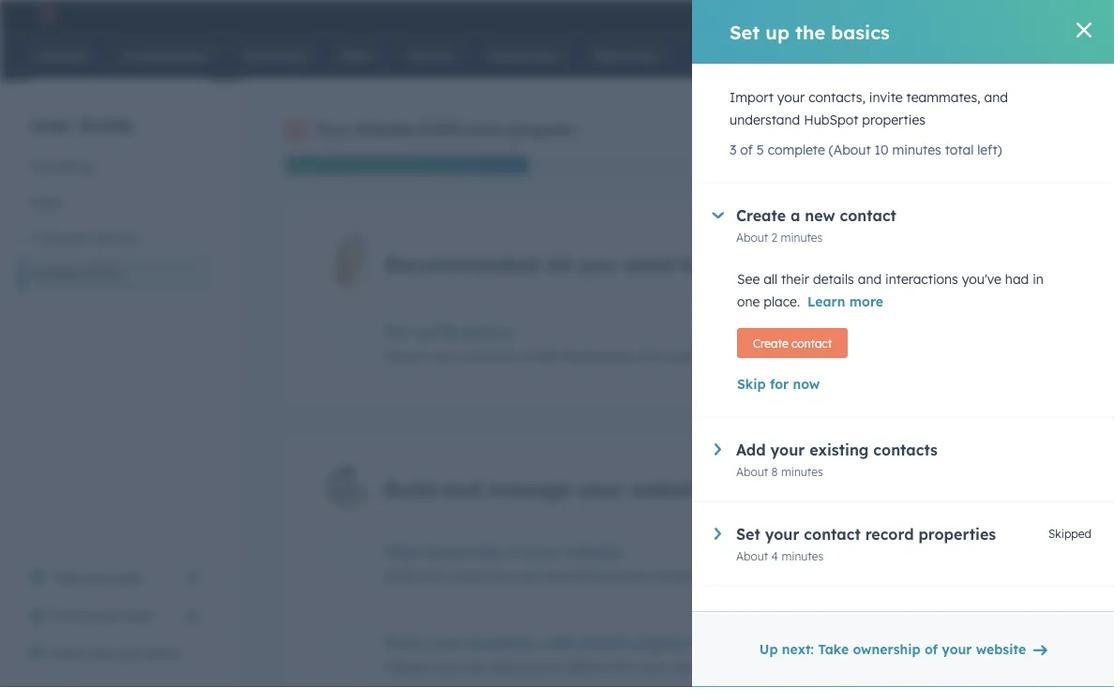 Task type: describe. For each thing, give the bounding box(es) containing it.
sales
[[30, 194, 63, 211]]

import inside import your contacts, invite teammates, and understand hubspot properties
[[730, 89, 774, 106]]

of inside button
[[925, 642, 938, 658]]

create a new contact about 2 minutes
[[737, 206, 897, 244]]

website for of
[[565, 543, 623, 562]]

and inside see all their details and interactions you've had in one place.
[[858, 271, 882, 288]]

complete
[[768, 142, 826, 158]]

your website (cms) tools progress progress bar
[[285, 156, 529, 175]]

and inside set up the basics import your contacts, invite teammates, and understand hubspot properties
[[639, 348, 663, 365]]

and inside take ownership of your website build and customize your site with powerful content management tools
[[419, 569, 443, 585]]

5
[[757, 142, 764, 158]]

up for set up the basics
[[766, 20, 790, 44]]

1 link opens in a new window image from the top
[[186, 568, 199, 590]]

of inside take ownership of your website build and customize your site with powerful content management tools
[[507, 543, 522, 562]]

in
[[1033, 271, 1044, 288]]

settings link
[[910, 5, 933, 25]]

contact inside create a new contact about 2 minutes
[[840, 206, 897, 225]]

guide
[[78, 113, 134, 137]]

self made
[[1005, 7, 1062, 23]]

account
[[831, 610, 891, 629]]

ownership inside up next: take ownership of your website button
[[853, 642, 921, 658]]

your inside import your contacts, invite teammates, and understand hubspot properties
[[778, 89, 805, 106]]

existing
[[810, 441, 869, 460]]

understand inside set up the basics import your contacts, invite teammates, and understand hubspot properties
[[667, 348, 738, 365]]

content inside take ownership of your website build and customize your site with powerful content management tools
[[657, 569, 704, 585]]

0%
[[1016, 636, 1032, 650]]

interactions
[[886, 271, 959, 288]]

your
[[315, 120, 350, 139]]

skip for now button
[[737, 373, 1070, 396]]

set up the basics import your contacts, invite teammates, and understand hubspot properties
[[385, 323, 863, 365]]

0 vertical spatial of
[[741, 142, 753, 158]]

customer service
[[30, 230, 139, 246]]

your inside set your contact record properties about 4 minutes
[[765, 525, 800, 544]]

the for set up the basics
[[796, 20, 826, 44]]

left)
[[978, 142, 1003, 158]]

one
[[737, 294, 760, 310]]

all
[[548, 251, 573, 277]]

teammates, inside import your contacts, invite teammates, and understand hubspot properties
[[907, 89, 981, 106]]

all
[[764, 271, 778, 288]]

website (cms)
[[30, 266, 120, 282]]

build and manage your website with cms hub
[[385, 477, 856, 502]]

invite your team button
[[19, 598, 210, 635]]

build inside take ownership of your website build and customize your site with powerful content management tools
[[385, 569, 416, 585]]

caret image for add
[[715, 444, 722, 456]]

with up attract
[[541, 634, 573, 653]]

2 link opens in a new window image from the top
[[186, 572, 199, 585]]

hubspot link
[[23, 4, 70, 26]]

learn more
[[808, 294, 884, 310]]

your website (cms) tools progress
[[315, 120, 574, 139]]

made
[[1030, 7, 1062, 23]]

take inside button
[[818, 642, 849, 658]]

skip
[[737, 376, 766, 393]]

management
[[707, 569, 791, 585]]

about left 26
[[939, 660, 971, 674]]

learn
[[808, 294, 846, 310]]

take ownership of your website build and customize your site with powerful content management tools
[[385, 543, 824, 585]]

0 vertical spatial (cms)
[[419, 120, 463, 139]]

grow
[[385, 634, 424, 653]]

create for create your account
[[737, 610, 787, 629]]

engine-
[[632, 634, 689, 653]]

recommended: all you need to get started
[[385, 251, 819, 277]]

view your plan
[[53, 570, 144, 587]]

customize
[[447, 569, 509, 585]]

up next: take ownership of your website
[[760, 642, 1027, 658]]

service
[[94, 230, 139, 246]]

contacts
[[874, 441, 938, 460]]

need
[[623, 251, 673, 277]]

site inside take ownership of your website build and customize your site with powerful content management tools
[[544, 569, 566, 585]]

(cms) inside button
[[83, 266, 120, 282]]

set for set your contact record properties about 4 minutes
[[737, 525, 761, 544]]

up next: take ownership of your website button
[[748, 631, 1059, 669]]

cms
[[763, 477, 808, 502]]

minutes down 0%
[[990, 660, 1032, 674]]

to
[[679, 251, 700, 277]]

had
[[1006, 271, 1030, 288]]

a
[[791, 206, 801, 225]]

search image
[[1075, 49, 1088, 62]]

create for create contact
[[753, 336, 789, 350]]

add
[[737, 441, 766, 460]]

demo
[[146, 646, 182, 662]]

Search HubSpot search field
[[851, 39, 1081, 71]]

with inside take ownership of your website build and customize your site with powerful content management tools
[[570, 569, 596, 585]]

customer service button
[[19, 220, 210, 256]]

invite inside import your contacts, invite teammates, and understand hubspot properties
[[870, 89, 903, 106]]

basics for set up the basics import your contacts, invite teammates, and understand hubspot properties
[[466, 323, 513, 342]]

4
[[772, 549, 779, 563]]

user guide views element
[[19, 81, 210, 292]]

next:
[[782, 642, 814, 658]]

hubspot inside import your contacts, invite teammates, and understand hubspot properties
[[804, 112, 859, 128]]

self made button
[[973, 0, 1090, 30]]

set up the basics dialog
[[692, 0, 1115, 688]]

import your contacts, invite teammates, and understand hubspot properties
[[730, 89, 1009, 128]]

teammates, inside set up the basics import your contacts, invite teammates, and understand hubspot properties
[[562, 348, 636, 365]]

8
[[772, 465, 778, 479]]

site inside grow your audience with search engine-friendly content publish your site and attract visitors with your content
[[464, 660, 486, 676]]

contact inside set your contact record properties about 4 minutes
[[804, 525, 861, 544]]

take ownership of your website button
[[385, 543, 880, 562]]

marketplaces button
[[831, 0, 870, 30]]

the for set up the basics import your contacts, invite teammates, and understand hubspot properties
[[437, 323, 461, 342]]

hubspot inside set up the basics import your contacts, invite teammates, and understand hubspot properties
[[741, 348, 796, 365]]

friendly
[[689, 634, 747, 653]]

calling icon image
[[803, 7, 820, 24]]

help image
[[882, 8, 899, 25]]

attract
[[517, 660, 559, 676]]

manage
[[487, 477, 572, 502]]

(about
[[829, 142, 871, 158]]

for
[[770, 376, 789, 393]]

and left manage
[[442, 477, 481, 502]]

caret image for set
[[715, 528, 722, 540]]

sales button
[[19, 185, 210, 220]]

new
[[805, 206, 836, 225]]

set your contact record properties about 4 minutes
[[737, 525, 997, 563]]

upgrade link
[[768, 5, 792, 25]]

take inside take ownership of your website build and customize your site with powerful content management tools
[[385, 543, 420, 562]]

set for set up the basics import your contacts, invite teammates, and understand hubspot properties
[[385, 323, 409, 342]]

audience
[[468, 634, 536, 653]]

notifications image
[[945, 8, 961, 25]]

minutes for complete
[[893, 142, 942, 158]]

marketing
[[30, 159, 93, 175]]

recommended:
[[385, 251, 542, 277]]

skipped
[[1049, 527, 1092, 541]]

settings image
[[913, 8, 930, 25]]

tools inside take ownership of your website build and customize your site with powerful content management tools
[[794, 569, 824, 585]]

your inside set up the basics import your contacts, invite teammates, and understand hubspot properties
[[432, 348, 460, 365]]



Task type: vqa. For each thing, say whether or not it's contained in the screenshot.
Preview on the top
no



Task type: locate. For each thing, give the bounding box(es) containing it.
set inside set your contact record properties about 4 minutes
[[737, 525, 761, 544]]

1 vertical spatial (cms)
[[83, 266, 120, 282]]

1 vertical spatial contact
[[792, 336, 832, 350]]

record
[[866, 525, 914, 544]]

and up more
[[858, 271, 882, 288]]

more
[[850, 294, 884, 310]]

basics
[[832, 20, 890, 44], [466, 323, 513, 342]]

about 26 minutes
[[939, 660, 1032, 674]]

content down take ownership of your website button at the bottom of the page
[[657, 569, 704, 585]]

create contact
[[753, 336, 832, 350]]

tools up create your account
[[794, 569, 824, 585]]

ruby anderson image
[[984, 7, 1001, 23]]

user
[[30, 113, 73, 137]]

1 horizontal spatial site
[[544, 569, 566, 585]]

1 vertical spatial build
[[385, 569, 416, 585]]

set
[[730, 20, 760, 44], [385, 323, 409, 342], [737, 525, 761, 544]]

your
[[778, 89, 805, 106], [432, 348, 460, 365], [771, 441, 805, 460], [578, 477, 624, 502], [765, 525, 800, 544], [526, 543, 561, 562], [513, 569, 540, 585], [86, 570, 114, 587], [92, 608, 120, 624], [792, 610, 826, 629], [429, 634, 463, 653], [942, 642, 972, 658], [432, 660, 460, 676], [640, 660, 668, 676]]

1 vertical spatial of
[[507, 543, 522, 562]]

0 vertical spatial import
[[730, 89, 774, 106]]

minutes right the 8
[[782, 465, 824, 479]]

marketing button
[[19, 149, 210, 185]]

2 vertical spatial create
[[737, 610, 787, 629]]

visitors
[[563, 660, 607, 676]]

website inside button
[[30, 266, 80, 282]]

2
[[772, 230, 778, 244]]

0 vertical spatial site
[[544, 569, 566, 585]]

1 vertical spatial understand
[[667, 348, 738, 365]]

the inside set up the basics "dialog"
[[796, 20, 826, 44]]

1 vertical spatial tools
[[794, 569, 824, 585]]

1 vertical spatial website
[[565, 543, 623, 562]]

1 build from the top
[[385, 477, 436, 502]]

take
[[385, 543, 420, 562], [818, 642, 849, 658]]

0 horizontal spatial up
[[413, 323, 433, 342]]

user guide
[[30, 113, 134, 137]]

tools
[[467, 120, 504, 139], [794, 569, 824, 585]]

start overview demo
[[53, 646, 182, 662]]

1 horizontal spatial (cms)
[[419, 120, 463, 139]]

1 horizontal spatial invite
[[870, 89, 903, 106]]

2 build from the top
[[385, 569, 416, 585]]

0 vertical spatial contacts,
[[809, 89, 866, 106]]

see
[[737, 271, 760, 288]]

notifications button
[[937, 0, 969, 30]]

1 vertical spatial ownership
[[853, 642, 921, 658]]

create up up
[[737, 610, 787, 629]]

caret image left "add"
[[715, 444, 722, 456]]

0 horizontal spatial invite
[[524, 348, 558, 365]]

understand up skip
[[667, 348, 738, 365]]

basics for set up the basics
[[832, 20, 890, 44]]

hubspot up (about
[[804, 112, 859, 128]]

invite inside set up the basics import your contacts, invite teammates, and understand hubspot properties
[[524, 348, 558, 365]]

self made menu
[[766, 0, 1092, 30]]

0 vertical spatial build
[[385, 477, 436, 502]]

details
[[813, 271, 855, 288]]

create your account
[[737, 610, 891, 629]]

2 vertical spatial contact
[[804, 525, 861, 544]]

website up take ownership of your website button at the bottom of the page
[[630, 477, 708, 502]]

0 horizontal spatial take
[[385, 543, 420, 562]]

and down search hubspot search box
[[985, 89, 1009, 106]]

website down customer
[[30, 266, 80, 282]]

contact right new
[[840, 206, 897, 225]]

website inside take ownership of your website build and customize your site with powerful content management tools
[[565, 543, 623, 562]]

link opens in a new window image
[[186, 568, 199, 590], [186, 572, 199, 585]]

1 vertical spatial import
[[385, 348, 429, 365]]

1 vertical spatial teammates,
[[562, 348, 636, 365]]

1 horizontal spatial the
[[796, 20, 826, 44]]

and inside grow your audience with search engine-friendly content publish your site and attract visitors with your content
[[489, 660, 513, 676]]

grow your audience with search engine-friendly content publish your site and attract visitors with your content
[[385, 634, 809, 676]]

1 vertical spatial set
[[385, 323, 409, 342]]

website up about 26 minutes
[[977, 642, 1027, 658]]

(cms) up your website (cms) tools progress progress bar
[[419, 120, 463, 139]]

with down 'grow your audience with search engine-friendly content' button
[[611, 660, 637, 676]]

0 vertical spatial tools
[[467, 120, 504, 139]]

website
[[630, 477, 708, 502], [565, 543, 623, 562], [977, 642, 1027, 658]]

total
[[946, 142, 974, 158]]

with
[[714, 477, 757, 502], [570, 569, 596, 585], [541, 634, 573, 653], [611, 660, 637, 676]]

site left powerful
[[544, 569, 566, 585]]

with left powerful
[[570, 569, 596, 585]]

1 horizontal spatial teammates,
[[907, 89, 981, 106]]

0 vertical spatial hubspot
[[804, 112, 859, 128]]

1 vertical spatial contacts,
[[464, 348, 521, 365]]

customer
[[30, 230, 90, 246]]

and left 'customize'
[[419, 569, 443, 585]]

ownership inside take ownership of your website build and customize your site with powerful content management tools
[[425, 543, 502, 562]]

1 vertical spatial the
[[437, 323, 461, 342]]

invite
[[53, 608, 89, 624]]

place.
[[764, 294, 801, 310]]

[object object] complete progress bar
[[891, 329, 958, 334]]

about inside create a new contact about 2 minutes
[[737, 230, 769, 244]]

caret image
[[715, 444, 722, 456], [715, 528, 722, 540]]

0 horizontal spatial teammates,
[[562, 348, 636, 365]]

website inside button
[[977, 642, 1027, 658]]

3
[[730, 142, 737, 158]]

ownership down "account" at the bottom of page
[[853, 642, 921, 658]]

about inside set your contact record properties about 4 minutes
[[737, 549, 769, 563]]

understand inside import your contacts, invite teammates, and understand hubspot properties
[[730, 112, 801, 128]]

and down set up the basics button
[[639, 348, 663, 365]]

1 horizontal spatial hubspot
[[804, 112, 859, 128]]

up left calling icon
[[766, 20, 790, 44]]

1 horizontal spatial basics
[[832, 20, 890, 44]]

1 vertical spatial basics
[[466, 323, 513, 342]]

website for manage
[[630, 477, 708, 502]]

0 vertical spatial the
[[796, 20, 826, 44]]

teammates, down search hubspot search box
[[907, 89, 981, 106]]

their
[[782, 271, 810, 288]]

0 vertical spatial understand
[[730, 112, 801, 128]]

about left 2
[[737, 230, 769, 244]]

import inside set up the basics import your contacts, invite teammates, and understand hubspot properties
[[385, 348, 429, 365]]

up for set up the basics import your contacts, invite teammates, and understand hubspot properties
[[413, 323, 433, 342]]

take up grow at the left bottom of page
[[385, 543, 420, 562]]

2 caret image from the top
[[715, 528, 722, 540]]

1 horizontal spatial ownership
[[853, 642, 921, 658]]

invite your team
[[53, 608, 156, 624]]

now
[[793, 376, 820, 393]]

understand up 5
[[730, 112, 801, 128]]

0 vertical spatial set
[[730, 20, 760, 44]]

1 vertical spatial invite
[[524, 348, 558, 365]]

plan
[[117, 570, 144, 587]]

0 vertical spatial take
[[385, 543, 420, 562]]

1 horizontal spatial contacts,
[[809, 89, 866, 106]]

hub
[[815, 477, 856, 502]]

1 horizontal spatial website
[[630, 477, 708, 502]]

progress
[[508, 120, 574, 139]]

1 horizontal spatial tools
[[794, 569, 824, 585]]

properties inside set your contact record properties about 4 minutes
[[919, 525, 997, 544]]

powerful
[[599, 569, 653, 585]]

of
[[741, 142, 753, 158], [507, 543, 522, 562], [925, 642, 938, 658]]

understand
[[730, 112, 801, 128], [667, 348, 738, 365]]

0 horizontal spatial website
[[30, 266, 80, 282]]

create contact link
[[737, 328, 848, 358]]

create
[[737, 206, 786, 225], [753, 336, 789, 350], [737, 610, 787, 629]]

close image
[[1077, 23, 1092, 38]]

marketplaces image
[[842, 8, 859, 25]]

self
[[1005, 7, 1026, 23]]

the inside set up the basics import your contacts, invite teammates, and understand hubspot properties
[[437, 323, 461, 342]]

1 horizontal spatial import
[[730, 89, 774, 106]]

minutes right 10
[[893, 142, 942, 158]]

contact up now
[[792, 336, 832, 350]]

properties right record
[[919, 525, 997, 544]]

with down "add"
[[714, 477, 757, 502]]

calling icon button
[[795, 3, 827, 27]]

your inside add your existing contacts about 8 minutes
[[771, 441, 805, 460]]

2 horizontal spatial of
[[925, 642, 938, 658]]

caret image up management
[[715, 528, 722, 540]]

set for set up the basics
[[730, 20, 760, 44]]

1 vertical spatial up
[[413, 323, 433, 342]]

3 of 5 complete (about 10 minutes total left)
[[730, 142, 1003, 158]]

0 vertical spatial properties
[[863, 112, 926, 128]]

started
[[746, 251, 819, 277]]

up inside set up the basics import your contacts, invite teammates, and understand hubspot properties
[[413, 323, 433, 342]]

upgrade image
[[771, 8, 788, 25]]

website
[[354, 120, 414, 139], [30, 266, 80, 282]]

learn more button
[[808, 291, 884, 313]]

properties
[[863, 112, 926, 128], [800, 348, 863, 365], [919, 525, 997, 544]]

1 vertical spatial create
[[753, 336, 789, 350]]

see all their details and interactions you've had in one place.
[[737, 271, 1044, 310]]

1 horizontal spatial website
[[354, 120, 414, 139]]

website up your website (cms) tools progress progress bar
[[354, 120, 414, 139]]

teammates, down set up the basics button
[[562, 348, 636, 365]]

view your plan link
[[19, 560, 210, 598]]

0 vertical spatial ownership
[[425, 543, 502, 562]]

up down recommended:
[[413, 323, 433, 342]]

create up 2
[[737, 206, 786, 225]]

minutes down a
[[781, 230, 823, 244]]

and inside import your contacts, invite teammates, and understand hubspot properties
[[985, 89, 1009, 106]]

2 vertical spatial of
[[925, 642, 938, 658]]

0 horizontal spatial hubspot
[[741, 348, 796, 365]]

import
[[730, 89, 774, 106], [385, 348, 429, 365]]

0 horizontal spatial website
[[565, 543, 623, 562]]

minutes inside add your existing contacts about 8 minutes
[[782, 465, 824, 479]]

you
[[579, 251, 617, 277]]

minutes for contacts
[[782, 465, 824, 479]]

about inside add your existing contacts about 8 minutes
[[737, 465, 769, 479]]

contacts,
[[809, 89, 866, 106], [464, 348, 521, 365]]

hubspot image
[[34, 4, 56, 26]]

0 horizontal spatial tools
[[467, 120, 504, 139]]

help button
[[874, 0, 906, 30]]

build
[[385, 477, 436, 502], [385, 569, 416, 585]]

0 vertical spatial invite
[[870, 89, 903, 106]]

1 vertical spatial properties
[[800, 348, 863, 365]]

1 vertical spatial website
[[30, 266, 80, 282]]

0 vertical spatial create
[[737, 206, 786, 225]]

skip for now
[[737, 376, 820, 393]]

view
[[53, 570, 82, 587]]

create up skip for now
[[753, 336, 789, 350]]

0 vertical spatial up
[[766, 20, 790, 44]]

about down "add"
[[737, 465, 769, 479]]

ownership up 'customize'
[[425, 543, 502, 562]]

0 horizontal spatial site
[[464, 660, 486, 676]]

properties up now
[[800, 348, 863, 365]]

content down friendly
[[672, 660, 719, 676]]

start
[[53, 646, 84, 662]]

0 horizontal spatial contacts,
[[464, 348, 521, 365]]

minutes inside create a new contact about 2 minutes
[[781, 230, 823, 244]]

team
[[124, 608, 156, 624]]

properties inside import your contacts, invite teammates, and understand hubspot properties
[[863, 112, 926, 128]]

0 vertical spatial contact
[[840, 206, 897, 225]]

1 vertical spatial site
[[464, 660, 486, 676]]

ownership
[[425, 543, 502, 562], [853, 642, 921, 658]]

contact down hub
[[804, 525, 861, 544]]

contacts, inside set up the basics import your contacts, invite teammates, and understand hubspot properties
[[464, 348, 521, 365]]

up inside "dialog"
[[766, 20, 790, 44]]

1 vertical spatial take
[[818, 642, 849, 658]]

contacts, inside import your contacts, invite teammates, and understand hubspot properties
[[809, 89, 866, 106]]

1 caret image from the top
[[715, 444, 722, 456]]

0 vertical spatial website
[[630, 477, 708, 502]]

0 vertical spatial content
[[657, 569, 704, 585]]

create inside create a new contact about 2 minutes
[[737, 206, 786, 225]]

the right the upgrade "image"
[[796, 20, 826, 44]]

basics inside "dialog"
[[832, 20, 890, 44]]

the down recommended:
[[437, 323, 461, 342]]

1 horizontal spatial up
[[766, 20, 790, 44]]

website (cms) button
[[19, 256, 210, 292]]

site down audience
[[464, 660, 486, 676]]

0 horizontal spatial import
[[385, 348, 429, 365]]

properties up 10
[[863, 112, 926, 128]]

overview
[[87, 646, 143, 662]]

about up management
[[737, 549, 769, 563]]

1 vertical spatial hubspot
[[741, 348, 796, 365]]

0 vertical spatial teammates,
[[907, 89, 981, 106]]

1 vertical spatial content
[[752, 634, 809, 653]]

website up powerful
[[565, 543, 623, 562]]

(cms) down customer service button
[[83, 266, 120, 282]]

content down create your account
[[752, 634, 809, 653]]

minutes inside set your contact record properties about 4 minutes
[[782, 549, 824, 563]]

get
[[706, 251, 740, 277]]

2 horizontal spatial website
[[977, 642, 1027, 658]]

caret image
[[712, 212, 725, 219]]

1 horizontal spatial of
[[741, 142, 753, 158]]

take right next:
[[818, 642, 849, 658]]

26
[[974, 660, 987, 674]]

site
[[544, 569, 566, 585], [464, 660, 486, 676]]

0 horizontal spatial ownership
[[425, 543, 502, 562]]

0 vertical spatial caret image
[[715, 444, 722, 456]]

0 horizontal spatial of
[[507, 543, 522, 562]]

hubspot up skip for now
[[741, 348, 796, 365]]

create for create a new contact about 2 minutes
[[737, 206, 786, 225]]

0 vertical spatial basics
[[832, 20, 890, 44]]

0 horizontal spatial basics
[[466, 323, 513, 342]]

0 vertical spatial website
[[354, 120, 414, 139]]

minutes for contact
[[781, 230, 823, 244]]

grow your audience with search engine-friendly content button
[[385, 634, 880, 653]]

properties inside set up the basics import your contacts, invite teammates, and understand hubspot properties
[[800, 348, 863, 365]]

2 vertical spatial set
[[737, 525, 761, 544]]

the
[[796, 20, 826, 44], [437, 323, 461, 342]]

2 vertical spatial content
[[672, 660, 719, 676]]

and down audience
[[489, 660, 513, 676]]

2 vertical spatial website
[[977, 642, 1027, 658]]

1 vertical spatial caret image
[[715, 528, 722, 540]]

0 horizontal spatial the
[[437, 323, 461, 342]]

1 horizontal spatial take
[[818, 642, 849, 658]]

basics inside set up the basics import your contacts, invite teammates, and understand hubspot properties
[[466, 323, 513, 342]]

minutes right the 4 in the right of the page
[[782, 549, 824, 563]]

minutes
[[893, 142, 942, 158], [781, 230, 823, 244], [782, 465, 824, 479], [782, 549, 824, 563], [990, 660, 1032, 674]]

set up the basics
[[730, 20, 890, 44]]

2 vertical spatial properties
[[919, 525, 997, 544]]

tools left progress
[[467, 120, 504, 139]]

set inside set up the basics import your contacts, invite teammates, and understand hubspot properties
[[385, 323, 409, 342]]

0 horizontal spatial (cms)
[[83, 266, 120, 282]]



